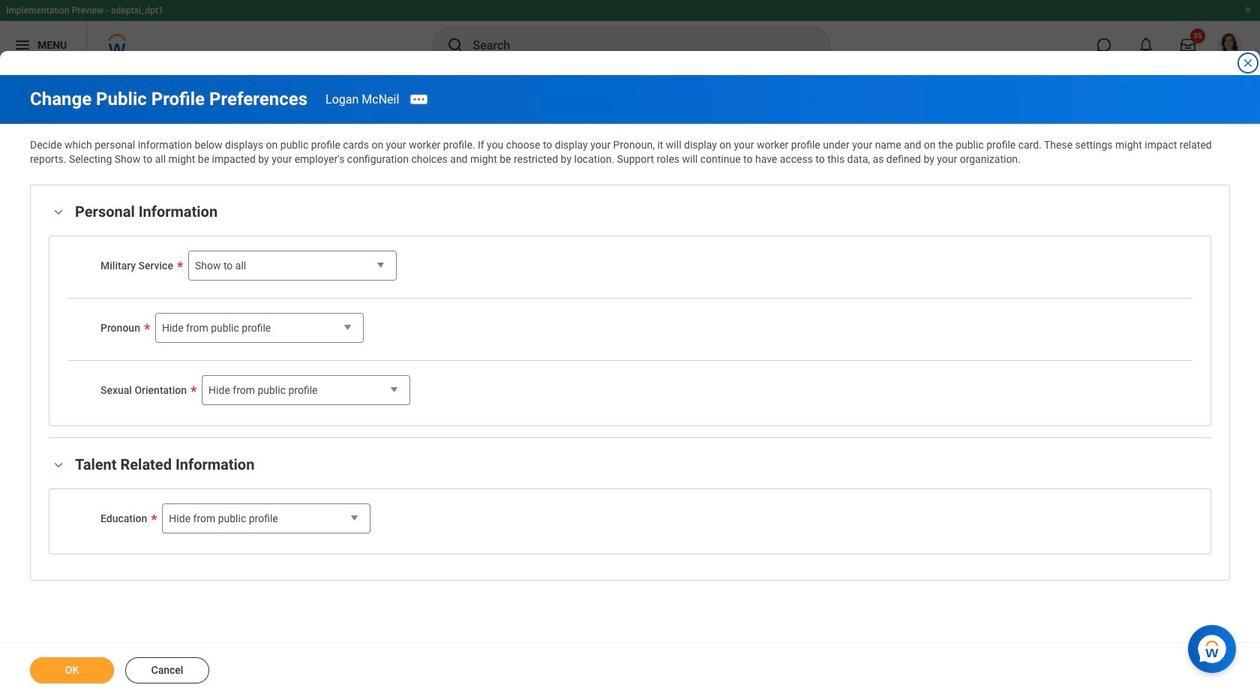 Task type: describe. For each thing, give the bounding box(es) containing it.
inbox large image
[[1181, 38, 1196, 53]]

2 group from the top
[[49, 452, 1212, 554]]

close change public profile preferences image
[[1243, 57, 1255, 69]]

notifications large image
[[1139, 38, 1154, 53]]

close environment banner image
[[1244, 5, 1253, 14]]

1 group from the top
[[49, 199, 1212, 426]]



Task type: vqa. For each thing, say whether or not it's contained in the screenshot.
CLOSE ENVIRONMENT BANNER image
yes



Task type: locate. For each thing, give the bounding box(es) containing it.
1 vertical spatial chevron down image
[[50, 460, 68, 470]]

banner
[[0, 0, 1261, 69]]

dialog
[[0, 0, 1261, 697]]

logan mcneil element
[[326, 92, 399, 106]]

workday assistant region
[[1189, 619, 1243, 673]]

2 chevron down image from the top
[[50, 460, 68, 470]]

profile logan mcneil element
[[1210, 29, 1252, 62]]

main content
[[0, 75, 1261, 697]]

chevron down image
[[50, 207, 68, 218], [50, 460, 68, 470]]

0 vertical spatial group
[[49, 199, 1212, 426]]

1 chevron down image from the top
[[50, 207, 68, 218]]

search image
[[446, 36, 464, 54]]

0 vertical spatial chevron down image
[[50, 207, 68, 218]]

group
[[49, 199, 1212, 426], [49, 452, 1212, 554]]

1 vertical spatial group
[[49, 452, 1212, 554]]



